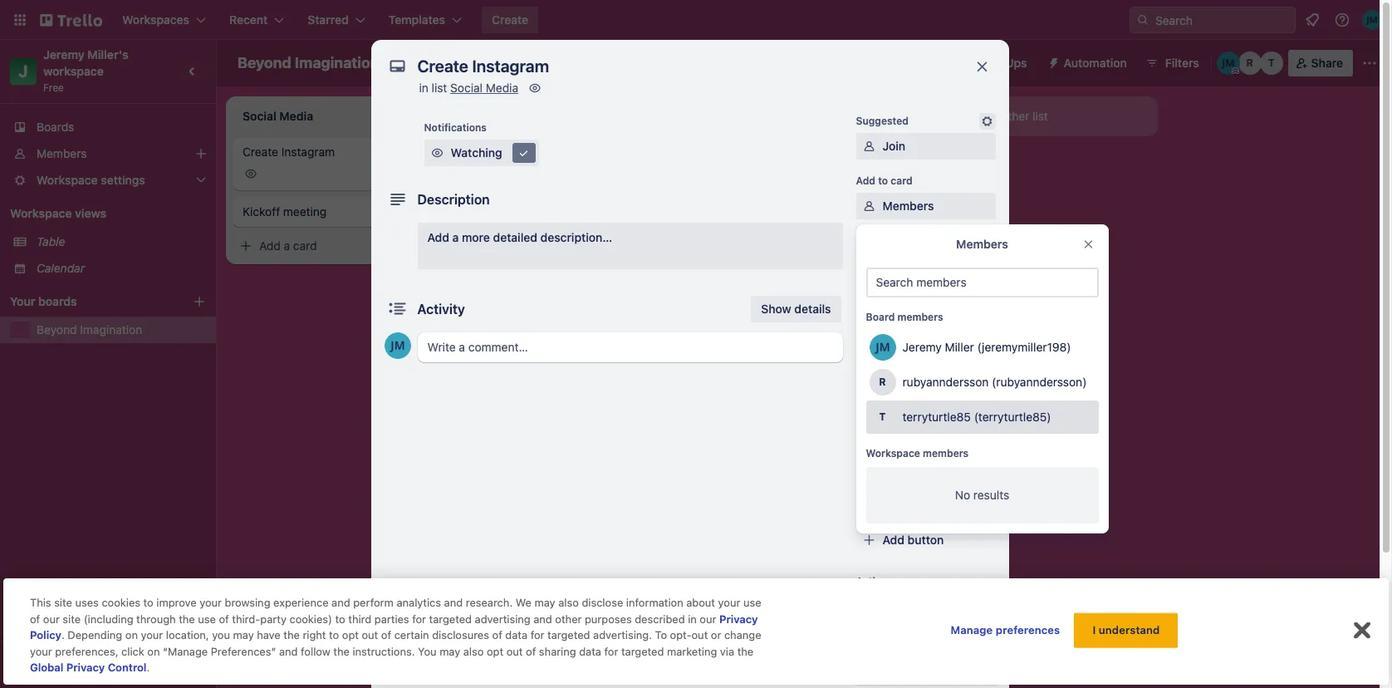 Task type: locate. For each thing, give the bounding box(es) containing it.
back to home image
[[40, 7, 102, 33]]

cookies)
[[290, 612, 332, 626]]

or
[[711, 629, 722, 642]]

r for 'rubyanndersson (rubyanndersson)' element
[[879, 376, 886, 388]]

list left "social" at the left of page
[[432, 81, 447, 95]]

1 vertical spatial beyond imagination
[[37, 322, 142, 337]]

watching
[[451, 145, 502, 160]]

1 horizontal spatial may
[[440, 645, 461, 658]]

1 horizontal spatial t
[[1269, 57, 1275, 69]]

the inside this site uses cookies to improve your browsing experience and perform analytics and research. we may also disclose information about your use of our site (including through the use of third-party cookies) to third parties for targeted advertising and other purposes described in our
[[179, 612, 195, 626]]

members link
[[0, 140, 216, 167], [856, 193, 996, 219]]

members up add power-ups
[[923, 447, 969, 460]]

targeted down 'other'
[[548, 629, 590, 642]]

workspace for workspace members
[[866, 447, 921, 460]]

sm image down the kickoff
[[238, 238, 254, 254]]

1 horizontal spatial create
[[492, 12, 529, 27]]

for inside this site uses cookies to improve your browsing experience and perform analytics and research. we may also disclose information about your use of our site (including through the use of third-party cookies) to third parties for targeted advertising and other purposes described in our
[[412, 612, 426, 626]]

power-ups button
[[933, 50, 1038, 76]]

list
[[432, 81, 447, 95], [1033, 109, 1049, 123]]

card for add a card link to the left
[[293, 238, 317, 253]]

try premium free
[[38, 657, 130, 671]]

members for workspace members
[[923, 447, 969, 460]]

sm image for add a card
[[238, 238, 254, 254]]

kickoff meeting link
[[233, 197, 445, 227]]

1 horizontal spatial data
[[579, 645, 602, 658]]

0 horizontal spatial add a card
[[259, 238, 317, 253]]

add a card down doing text field
[[495, 148, 553, 162]]

1 horizontal spatial for
[[531, 629, 545, 642]]

workspace up table
[[10, 206, 72, 220]]

members link down boards
[[0, 140, 216, 167]]

out
[[362, 629, 378, 642], [692, 629, 708, 642], [507, 645, 523, 658]]

add button
[[883, 533, 944, 547]]

1 vertical spatial on
[[147, 645, 160, 658]]

jeremy
[[43, 47, 85, 61], [903, 340, 942, 354]]

sharing
[[539, 645, 576, 658]]

also up 'other'
[[559, 596, 579, 609]]

0 horizontal spatial imagination
[[80, 322, 142, 337]]

2 horizontal spatial power-
[[967, 56, 1006, 70]]

power-ups
[[967, 56, 1028, 70], [856, 440, 910, 453]]

1 horizontal spatial power-ups
[[967, 56, 1028, 70]]

2 vertical spatial ups
[[947, 465, 969, 479]]

also
[[559, 596, 579, 609], [464, 645, 484, 658]]

2 vertical spatial for
[[605, 645, 619, 658]]

ups up no
[[947, 465, 969, 479]]

members for board members
[[898, 311, 944, 323]]

and up disclosures
[[444, 596, 463, 609]]

preferences
[[996, 623, 1061, 636]]

0 horizontal spatial opt
[[342, 629, 359, 642]]

list right another on the right top
[[1033, 109, 1049, 123]]

2 vertical spatial card
[[293, 238, 317, 253]]

t
[[1269, 57, 1275, 69], [880, 411, 886, 423]]

0 vertical spatial also
[[559, 596, 579, 609]]

1 horizontal spatial beyond imagination
[[238, 54, 379, 71]]

to inside . depending on your location, you may have the right to opt out of certain disclosures of data for targeted advertising. to opt-out or change your preferences, click on "manage preferences" and follow the instructions. you may also opt out of sharing data for targeted marketing via the global privacy control .
[[329, 629, 339, 642]]

0 horizontal spatial targeted
[[429, 612, 472, 626]]

for up sharing
[[531, 629, 545, 642]]

1 vertical spatial add a card
[[259, 238, 317, 253]]

use up 'change'
[[744, 596, 762, 609]]

2 horizontal spatial out
[[692, 629, 708, 642]]

power-
[[967, 56, 1006, 70], [856, 440, 891, 453], [908, 465, 947, 479]]

on
[[125, 629, 138, 642], [147, 645, 160, 658]]

filters
[[1166, 56, 1200, 70]]

sm image for checklist
[[861, 264, 878, 281]]

0 vertical spatial t
[[1269, 57, 1275, 69]]

privacy inside . depending on your location, you may have the right to opt out of certain disclosures of data for targeted advertising. to opt-out or change your preferences, click on "manage preferences" and follow the instructions. you may also opt out of sharing data for targeted marketing via the global privacy control .
[[66, 661, 105, 674]]

0 vertical spatial beyond imagination
[[238, 54, 379, 71]]

1 horizontal spatial out
[[507, 645, 523, 658]]

jeremy miller (jeremymiller198)
[[903, 340, 1072, 354]]

jeremy up the cover link
[[903, 340, 942, 354]]

1 horizontal spatial a
[[453, 230, 459, 244]]

privacy
[[720, 612, 758, 626], [66, 661, 105, 674]]

our up policy at bottom
[[43, 612, 60, 626]]

1 vertical spatial members
[[883, 199, 934, 213]]

board
[[866, 311, 895, 323]]

global privacy control link
[[30, 661, 147, 674]]

suggested
[[856, 115, 909, 127]]

add a more detailed description… link
[[418, 223, 843, 269]]

of down this
[[30, 612, 40, 626]]

1 vertical spatial data
[[579, 645, 602, 658]]

jeremy miller's workspace link
[[43, 47, 132, 78]]

r left t button
[[1247, 57, 1254, 69]]

information
[[626, 596, 684, 609]]

privacy down the "preferences,"
[[66, 661, 105, 674]]

0 vertical spatial for
[[412, 612, 426, 626]]

0 horizontal spatial jeremy
[[43, 47, 85, 61]]

2 horizontal spatial card
[[891, 175, 913, 187]]

policy
[[30, 629, 62, 642]]

2 vertical spatial power-
[[908, 465, 947, 479]]

site right this
[[54, 596, 72, 609]]

power-ups down the terryturtle85 (terryturtle85) element
[[856, 440, 910, 453]]

0 horizontal spatial for
[[412, 612, 426, 626]]

the down 'change'
[[738, 645, 754, 658]]

0 vertical spatial privacy
[[720, 612, 758, 626]]

. depending on your location, you may have the right to opt out of certain disclosures of data for targeted advertising. to opt-out or change your preferences, click on "manage preferences" and follow the instructions. you may also opt out of sharing data for targeted marketing via the global privacy control .
[[30, 629, 762, 674]]

imagination inside text field
[[295, 54, 379, 71]]

. right free
[[147, 661, 150, 674]]

preferences"
[[211, 645, 276, 658]]

jeremy for jeremy miller's workspace free
[[43, 47, 85, 61]]

members up the attachment
[[898, 311, 944, 323]]

about
[[687, 596, 716, 609]]

sm image inside create instagram link
[[243, 165, 259, 182]]

no
[[955, 488, 971, 502]]

beyond imagination down the your boards with 1 items element
[[37, 322, 142, 337]]

opt
[[342, 629, 359, 642], [487, 645, 504, 658]]

1 vertical spatial may
[[233, 629, 254, 642]]

open information menu image
[[1335, 12, 1351, 28]]

1 vertical spatial privacy
[[66, 661, 105, 674]]

boards
[[38, 294, 77, 308]]

1 vertical spatial opt
[[487, 645, 504, 658]]

opt down advertising
[[487, 645, 504, 658]]

0 vertical spatial opt
[[342, 629, 359, 642]]

to down join
[[878, 175, 888, 187]]

0 horizontal spatial t
[[880, 411, 886, 423]]

and down the have
[[279, 645, 298, 658]]

beyond down boards
[[37, 322, 77, 337]]

on right click
[[147, 645, 160, 658]]

sm image inside checklist "link"
[[861, 264, 878, 281]]

jeremy miller (jeremymiller198) image
[[1363, 10, 1383, 30], [1217, 52, 1240, 75]]

1 horizontal spatial targeted
[[548, 629, 590, 642]]

1 vertical spatial r
[[879, 376, 886, 388]]

t down 'rubyanndersson (rubyanndersson)' element
[[880, 411, 886, 423]]

attachment button
[[856, 326, 996, 352]]

0 vertical spatial add a card link
[[469, 144, 655, 167]]

0 vertical spatial card
[[529, 148, 553, 162]]

power- inside button
[[967, 56, 1006, 70]]

labels image
[[861, 231, 878, 248]]

members up search members text box
[[957, 237, 1009, 251]]

ups inside button
[[1006, 56, 1028, 70]]

opt down third at left bottom
[[342, 629, 359, 642]]

your down policy at bottom
[[30, 645, 52, 658]]

add left 'more'
[[428, 230, 450, 244]]

members link down add to card
[[856, 193, 996, 219]]

0 vertical spatial members
[[898, 311, 944, 323]]

1 horizontal spatial automation
[[1064, 56, 1127, 70]]

privacy policy
[[30, 612, 758, 642]]

also inside this site uses cookies to improve your browsing experience and perform analytics and research. we may also disclose information about your use of our site (including through the use of third-party cookies) to third parties for targeted advertising and other purposes described in our
[[559, 596, 579, 609]]

may
[[535, 596, 556, 609], [233, 629, 254, 642], [440, 645, 461, 658]]

0 vertical spatial may
[[535, 596, 556, 609]]

r up "custom"
[[879, 376, 886, 388]]

1 vertical spatial jeremy miller (jeremymiller198) image
[[1217, 52, 1240, 75]]

r for rubyanndersson (rubyanndersson) image
[[1247, 57, 1254, 69]]

automation up add another list link
[[1064, 56, 1127, 70]]

1 vertical spatial add a card link
[[233, 234, 419, 258]]

add a card down kickoff meeting
[[259, 238, 317, 253]]

may up preferences"
[[233, 629, 254, 642]]

0 horizontal spatial workspace
[[10, 206, 72, 220]]

Board name text field
[[229, 50, 388, 76]]

0 horizontal spatial data
[[506, 629, 528, 642]]

2 horizontal spatial ups
[[1006, 56, 1028, 70]]

to up through
[[143, 596, 154, 609]]

miller
[[945, 340, 975, 354]]

in left "social" at the left of page
[[419, 81, 429, 95]]

1 vertical spatial imagination
[[80, 322, 142, 337]]

1 horizontal spatial power-
[[908, 465, 947, 479]]

create inside "button"
[[492, 12, 529, 27]]

sm image
[[527, 80, 544, 96], [429, 145, 446, 161], [474, 147, 490, 164], [861, 198, 878, 214], [861, 364, 878, 381]]

1 horizontal spatial r
[[1247, 57, 1254, 69]]

0 notifications image
[[1303, 10, 1323, 30]]

members
[[37, 146, 87, 160], [883, 199, 934, 213], [957, 237, 1009, 251]]

0 vertical spatial data
[[506, 629, 528, 642]]

1 vertical spatial jeremy
[[903, 340, 942, 354]]

1 vertical spatial members link
[[856, 193, 996, 219]]

1 horizontal spatial jeremy
[[903, 340, 942, 354]]

privacy inside privacy policy
[[720, 612, 758, 626]]

depending
[[68, 629, 122, 642]]

party
[[260, 612, 287, 626]]

show menu image
[[1362, 55, 1379, 71]]

1 vertical spatial card
[[891, 175, 913, 187]]

the up location,
[[179, 612, 195, 626]]

dates
[[883, 298, 915, 312]]

0 horizontal spatial on
[[125, 629, 138, 642]]

sm image up the kickoff
[[243, 165, 259, 182]]

members for right members link
[[883, 199, 934, 213]]

0 vertical spatial workspace
[[451, 56, 512, 70]]

sm image
[[1041, 50, 1064, 73], [979, 113, 996, 130], [861, 138, 878, 155], [516, 145, 532, 161], [243, 165, 259, 182], [238, 238, 254, 254], [861, 264, 878, 281]]

1 horizontal spatial jeremy miller (jeremymiller198) image
[[1363, 10, 1383, 30]]

this site uses cookies to improve your browsing experience and perform analytics and research. we may also disclose information about your use of our site (including through the use of third-party cookies) to third parties for targeted advertising and other purposes described in our
[[30, 596, 762, 626]]

third
[[348, 612, 372, 626]]

0 vertical spatial targeted
[[429, 612, 472, 626]]

create up workspace visible
[[492, 12, 529, 27]]

automation inside button
[[1064, 56, 1127, 70]]

terryturtle85 (terryturtle85) element
[[870, 404, 896, 430]]

ups up another on the right top
[[1006, 56, 1028, 70]]

j link
[[10, 58, 37, 85]]

1 horizontal spatial workspace
[[451, 56, 512, 70]]

sm image for automation
[[1041, 50, 1064, 73]]

privacy up 'change'
[[720, 612, 758, 626]]

2 horizontal spatial may
[[535, 596, 556, 609]]

(terryturtle85)
[[975, 410, 1052, 424]]

0 horizontal spatial card
[[293, 238, 317, 253]]

sm image down labels icon
[[861, 264, 878, 281]]

.
[[62, 629, 65, 642], [147, 661, 150, 674]]

0 horizontal spatial our
[[43, 612, 60, 626]]

beyond inside text field
[[238, 54, 291, 71]]

0 horizontal spatial jeremy miller (jeremymiller198) image
[[384, 332, 411, 359]]

sm image inside watching button
[[429, 145, 446, 161]]

add board image
[[193, 295, 206, 308]]

t inside image
[[1269, 57, 1275, 69]]

and inside . depending on your location, you may have the right to opt out of certain disclosures of data for targeted advertising. to opt-out or change your preferences, click on "manage preferences" and follow the instructions. you may also opt out of sharing data for targeted marketing via the global privacy control .
[[279, 645, 298, 658]]

free
[[109, 657, 130, 671]]

targeted inside this site uses cookies to improve your browsing experience and perform analytics and research. we may also disclose information about your use of our site (including through the use of third-party cookies) to third parties for targeted advertising and other purposes described in our
[[429, 612, 472, 626]]

1 horizontal spatial imagination
[[295, 54, 379, 71]]

2 vertical spatial members
[[957, 237, 1009, 251]]

manage preferences
[[951, 623, 1061, 636]]

ups down the terryturtle85 (terryturtle85) element
[[891, 440, 910, 453]]

kickoff
[[243, 204, 280, 219]]

jeremy miller (jeremymiller198) image
[[384, 332, 411, 359], [870, 334, 896, 361]]

0 horizontal spatial .
[[62, 629, 65, 642]]

our down about
[[700, 612, 717, 626]]

1 vertical spatial use
[[198, 612, 216, 626]]

add to card
[[856, 175, 913, 187]]

1 vertical spatial .
[[147, 661, 150, 674]]

your boards
[[10, 294, 77, 308]]

members down boards
[[37, 146, 87, 160]]

(rubyanndersson)
[[992, 375, 1087, 389]]

0 horizontal spatial ups
[[891, 440, 910, 453]]

card down doing text field
[[529, 148, 553, 162]]

your up you
[[200, 596, 222, 609]]

jeremy inside jeremy miller's workspace free
[[43, 47, 85, 61]]

add a card link down kickoff meeting link
[[233, 234, 419, 258]]

1 horizontal spatial privacy
[[720, 612, 758, 626]]

imagination up social media text box
[[295, 54, 379, 71]]

0 horizontal spatial create
[[243, 145, 278, 159]]

on up click
[[125, 629, 138, 642]]

out left or
[[692, 629, 708, 642]]

0 vertical spatial add a card
[[495, 148, 553, 162]]

power- down workspace members
[[908, 465, 947, 479]]

sm image for add a card
[[474, 147, 490, 164]]

table link
[[37, 234, 206, 250]]

power- up add another list
[[967, 56, 1006, 70]]

a right watching
[[520, 148, 526, 162]]

terryturtle85 (terryturtle85) image
[[1260, 52, 1284, 75]]

rubyanndersson (rubyanndersson) image
[[1239, 52, 1262, 75]]

may down disclosures
[[440, 645, 461, 658]]

1 horizontal spatial .
[[147, 661, 150, 674]]

out down advertising
[[507, 645, 523, 658]]

jeremy miller (jeremymiller198) image left t button
[[1217, 52, 1240, 75]]

add a card link down doing text field
[[469, 144, 655, 167]]

of down advertising
[[492, 629, 503, 642]]

disclose
[[582, 596, 623, 609]]

watching button
[[424, 140, 539, 166]]

r inside image
[[1247, 57, 1254, 69]]

workspace up social media link
[[451, 56, 512, 70]]

button
[[908, 533, 944, 547]]

t for the terryturtle85 (terryturtle85) image
[[1269, 57, 1275, 69]]

1 vertical spatial members
[[923, 447, 969, 460]]

in down about
[[688, 612, 697, 626]]

0 horizontal spatial beyond imagination
[[37, 322, 142, 337]]

attachment
[[883, 332, 947, 346]]

sm image inside add a card link
[[238, 238, 254, 254]]

add down the kickoff
[[259, 238, 281, 253]]

add left button
[[883, 533, 905, 547]]

power- down the terryturtle85 (terryturtle85) element
[[856, 440, 891, 453]]

. up the "preferences,"
[[62, 629, 65, 642]]

1 vertical spatial workspace
[[10, 206, 72, 220]]

sm image for cover
[[861, 364, 878, 381]]

1 horizontal spatial add a card link
[[469, 144, 655, 167]]

workspace visible button
[[421, 50, 560, 76]]

0 vertical spatial imagination
[[295, 54, 379, 71]]

add a card
[[495, 148, 553, 162], [259, 238, 317, 253]]

sm image inside automation button
[[1041, 50, 1064, 73]]

beyond imagination link
[[37, 322, 206, 338]]

0 horizontal spatial power-ups
[[856, 440, 910, 453]]

sm image inside members link
[[861, 198, 878, 214]]

automation up add button
[[856, 507, 913, 519]]

data
[[506, 629, 528, 642], [579, 645, 602, 658]]

sm image for watching
[[429, 145, 446, 161]]

instagram
[[281, 145, 335, 159]]

0 vertical spatial automation
[[1064, 56, 1127, 70]]

members down add to card
[[883, 199, 934, 213]]

data right sharing
[[579, 645, 602, 658]]

show
[[762, 302, 792, 316]]

create left instagram
[[243, 145, 278, 159]]

None text field
[[409, 52, 958, 81]]

site down uses
[[63, 612, 81, 626]]

add
[[964, 109, 985, 123], [495, 148, 517, 162], [856, 175, 876, 187], [428, 230, 450, 244], [259, 238, 281, 253], [883, 465, 905, 479], [883, 533, 905, 547]]

workspace up add power-ups
[[866, 447, 921, 460]]

card for add a card link to the right
[[529, 148, 553, 162]]

add power-ups link
[[856, 459, 996, 485]]

sm image inside join link
[[861, 138, 878, 155]]

may right 'we'
[[535, 596, 556, 609]]

no results
[[955, 488, 1010, 502]]

purposes
[[585, 612, 632, 626]]

use up you
[[198, 612, 216, 626]]

0 vertical spatial jeremy miller (jeremymiller198) image
[[1363, 10, 1383, 30]]

Doing text field
[[469, 103, 651, 130]]

0 horizontal spatial in
[[419, 81, 429, 95]]

workspace for workspace visible
[[451, 56, 512, 70]]

control
[[108, 661, 147, 674]]

workspace inside workspace visible button
[[451, 56, 512, 70]]

sm image up add another list link
[[1041, 50, 1064, 73]]

to right "right" at the bottom
[[329, 629, 339, 642]]

also down disclosures
[[464, 645, 484, 658]]

0 vertical spatial beyond
[[238, 54, 291, 71]]

also inside . depending on your location, you may have the right to opt out of certain disclosures of data for targeted advertising. to opt-out or change your preferences, click on "manage preferences" and follow the instructions. you may also opt out of sharing data for targeted marketing via the global privacy control .
[[464, 645, 484, 658]]

jeremy miller (jeremymiller198) image right open information menu icon
[[1363, 10, 1383, 30]]

boards link
[[0, 114, 216, 140]]

filters button
[[1141, 50, 1205, 76]]

checklist
[[883, 265, 934, 279]]

location,
[[166, 629, 209, 642]]

for
[[412, 612, 426, 626], [531, 629, 545, 642], [605, 645, 619, 658]]

2 horizontal spatial members
[[957, 237, 1009, 251]]

0 horizontal spatial a
[[284, 238, 290, 253]]

sm image left join
[[861, 138, 878, 155]]

described
[[635, 612, 685, 626]]

members
[[898, 311, 944, 323], [923, 447, 969, 460]]

sm image inside the cover link
[[861, 364, 878, 381]]

for down analytics
[[412, 612, 426, 626]]

t right r button
[[1269, 57, 1275, 69]]

add inside button
[[883, 533, 905, 547]]

1 vertical spatial t
[[880, 411, 886, 423]]

sm image down power-ups button
[[979, 113, 996, 130]]

imagination down the your boards with 1 items element
[[80, 322, 142, 337]]

custom fields
[[883, 398, 961, 412]]

out down third at left bottom
[[362, 629, 378, 642]]

0 vertical spatial ups
[[1006, 56, 1028, 70]]



Task type: describe. For each thing, give the bounding box(es) containing it.
1 vertical spatial power-ups
[[856, 440, 910, 453]]

boards
[[37, 120, 74, 134]]

1 horizontal spatial jeremy miller (jeremymiller198) image
[[870, 334, 896, 361]]

1 horizontal spatial add a card
[[495, 148, 553, 162]]

1 our from the left
[[43, 612, 60, 626]]

analytics
[[397, 596, 441, 609]]

add up labels icon
[[856, 175, 876, 187]]

miller's
[[88, 47, 129, 61]]

0 horizontal spatial out
[[362, 629, 378, 642]]

opt-
[[670, 629, 692, 642]]

join link
[[856, 133, 996, 160]]

try premium free button
[[10, 651, 203, 678]]

"manage
[[163, 645, 208, 658]]

more
[[462, 230, 490, 244]]

1 vertical spatial list
[[1033, 109, 1049, 123]]

third-
[[232, 612, 260, 626]]

Done text field
[[705, 103, 887, 130]]

create for create instagram
[[243, 145, 278, 159]]

rubyanndersson
[[903, 375, 989, 389]]

and left 'other'
[[534, 612, 552, 626]]

cookies
[[102, 596, 140, 609]]

2 vertical spatial may
[[440, 645, 461, 658]]

custom
[[883, 398, 926, 412]]

in inside this site uses cookies to improve your browsing experience and perform analytics and research. we may also disclose information about your use of our site (including through the use of third-party cookies) to third parties for targeted advertising and other purposes described in our
[[688, 612, 697, 626]]

calendar link
[[37, 260, 206, 277]]

add power-ups
[[883, 465, 969, 479]]

add a more detailed description…
[[428, 230, 613, 244]]

privacy alert dialog
[[3, 579, 1389, 685]]

Search members text field
[[866, 268, 1099, 297]]

views
[[75, 206, 106, 220]]

of left sharing
[[526, 645, 536, 658]]

uses
[[75, 596, 99, 609]]

add down workspace members
[[883, 465, 905, 479]]

t button
[[1260, 52, 1284, 75]]

create button
[[482, 7, 539, 33]]

t for the terryturtle85 (terryturtle85) element
[[880, 411, 886, 423]]

workspace visible
[[451, 56, 550, 70]]

dates button
[[856, 293, 996, 319]]

global
[[30, 661, 63, 674]]

2 horizontal spatial for
[[605, 645, 619, 658]]

meeting
[[283, 204, 327, 219]]

follow
[[301, 645, 331, 658]]

2 horizontal spatial a
[[520, 148, 526, 162]]

terryturtle85 (terryturtle85)
[[903, 410, 1052, 424]]

r button
[[1239, 52, 1262, 75]]

you
[[418, 645, 437, 658]]

Write a comment text field
[[418, 332, 843, 362]]

Search field
[[1150, 7, 1295, 32]]

rubyanndersson (rubyanndersson) element
[[870, 369, 896, 396]]

1 vertical spatial beyond
[[37, 322, 77, 337]]

this
[[30, 596, 51, 609]]

sm image for suggested
[[979, 113, 996, 130]]

calendar
[[37, 261, 85, 275]]

join
[[883, 139, 906, 153]]

0 horizontal spatial may
[[233, 629, 254, 642]]

may inside this site uses cookies to improve your browsing experience and perform analytics and research. we may also disclose information about your use of our site (including through the use of third-party cookies) to third parties for targeted advertising and other purposes described in our
[[535, 596, 556, 609]]

show details link
[[752, 296, 841, 322]]

0 horizontal spatial add a card link
[[233, 234, 419, 258]]

primary element
[[0, 0, 1393, 40]]

jeremy for jeremy miller (jeremymiller198)
[[903, 340, 942, 354]]

sm image for members
[[861, 198, 878, 214]]

description…
[[541, 230, 613, 244]]

workspace
[[43, 64, 104, 78]]

of up instructions. on the bottom of page
[[381, 629, 391, 642]]

understand
[[1099, 623, 1160, 636]]

i understand button
[[1075, 613, 1179, 648]]

certain
[[394, 629, 429, 642]]

kickoff meeting
[[243, 204, 327, 219]]

we
[[516, 596, 532, 609]]

search image
[[1137, 13, 1150, 27]]

via
[[720, 645, 735, 658]]

free
[[43, 81, 64, 94]]

(including
[[84, 612, 133, 626]]

through
[[136, 612, 176, 626]]

2 our from the left
[[700, 612, 717, 626]]

privacy policy link
[[30, 612, 758, 642]]

(jeremymiller198)
[[978, 340, 1072, 354]]

Social Media text field
[[233, 103, 415, 130]]

social
[[451, 81, 483, 95]]

1 horizontal spatial on
[[147, 645, 160, 658]]

research.
[[466, 596, 513, 609]]

1 vertical spatial automation
[[856, 507, 913, 519]]

workspace members
[[866, 447, 969, 460]]

custom fields button
[[856, 397, 996, 414]]

0 horizontal spatial power-
[[856, 440, 891, 453]]

jeremy miller's workspace free
[[43, 47, 132, 94]]

star or unstar board image
[[398, 57, 411, 70]]

create for create
[[492, 12, 529, 27]]

1 vertical spatial targeted
[[548, 629, 590, 642]]

1 vertical spatial site
[[63, 612, 81, 626]]

beyond imagination inside beyond imagination text field
[[238, 54, 379, 71]]

workspace views
[[10, 206, 106, 220]]

j
[[19, 61, 28, 81]]

add left another on the right top
[[964, 109, 985, 123]]

your boards with 1 items element
[[10, 292, 168, 312]]

instructions.
[[353, 645, 415, 658]]

show details
[[762, 302, 831, 316]]

i
[[1093, 623, 1096, 636]]

your right about
[[718, 596, 741, 609]]

beyond imagination inside beyond imagination link
[[37, 322, 142, 337]]

to
[[655, 629, 667, 642]]

notifications
[[424, 121, 487, 134]]

media
[[486, 81, 519, 95]]

sm image for join
[[861, 138, 878, 155]]

1 horizontal spatial use
[[744, 596, 762, 609]]

power-ups inside power-ups button
[[967, 56, 1028, 70]]

right
[[303, 629, 326, 642]]

0 vertical spatial on
[[125, 629, 138, 642]]

table
[[37, 234, 65, 248]]

another
[[988, 109, 1030, 123]]

checklist link
[[856, 259, 996, 286]]

and up third at left bottom
[[332, 596, 350, 609]]

visible
[[515, 56, 550, 70]]

to left third at left bottom
[[335, 612, 345, 626]]

advertising.
[[593, 629, 652, 642]]

1 horizontal spatial members link
[[856, 193, 996, 219]]

add button button
[[856, 527, 996, 553]]

members for top members link
[[37, 146, 87, 160]]

create from template… image
[[897, 149, 911, 162]]

rubyanndersson (rubyanndersson)
[[903, 375, 1087, 389]]

the left "right" at the bottom
[[284, 629, 300, 642]]

i understand
[[1093, 623, 1160, 636]]

0 vertical spatial site
[[54, 596, 72, 609]]

marketing
[[667, 645, 717, 658]]

of up you
[[219, 612, 229, 626]]

1 horizontal spatial opt
[[487, 645, 504, 658]]

sm image inside watching button
[[516, 145, 532, 161]]

improve
[[157, 596, 197, 609]]

1 horizontal spatial ups
[[947, 465, 969, 479]]

workspace for workspace views
[[10, 206, 72, 220]]

you
[[212, 629, 230, 642]]

your down through
[[141, 629, 163, 642]]

perform
[[353, 596, 394, 609]]

your
[[10, 294, 35, 308]]

0 vertical spatial members link
[[0, 140, 216, 167]]

add down doing text field
[[495, 148, 517, 162]]

the right follow at the bottom left of page
[[333, 645, 350, 658]]

2 horizontal spatial targeted
[[622, 645, 664, 658]]

disclosures
[[432, 629, 489, 642]]

0 horizontal spatial list
[[432, 81, 447, 95]]

manage preferences button
[[951, 614, 1061, 647]]

preferences,
[[55, 645, 118, 658]]

create from template… image
[[425, 239, 439, 253]]

advertising
[[475, 612, 531, 626]]



Task type: vqa. For each thing, say whether or not it's contained in the screenshot.
your boards with 6 items ELEMENT
no



